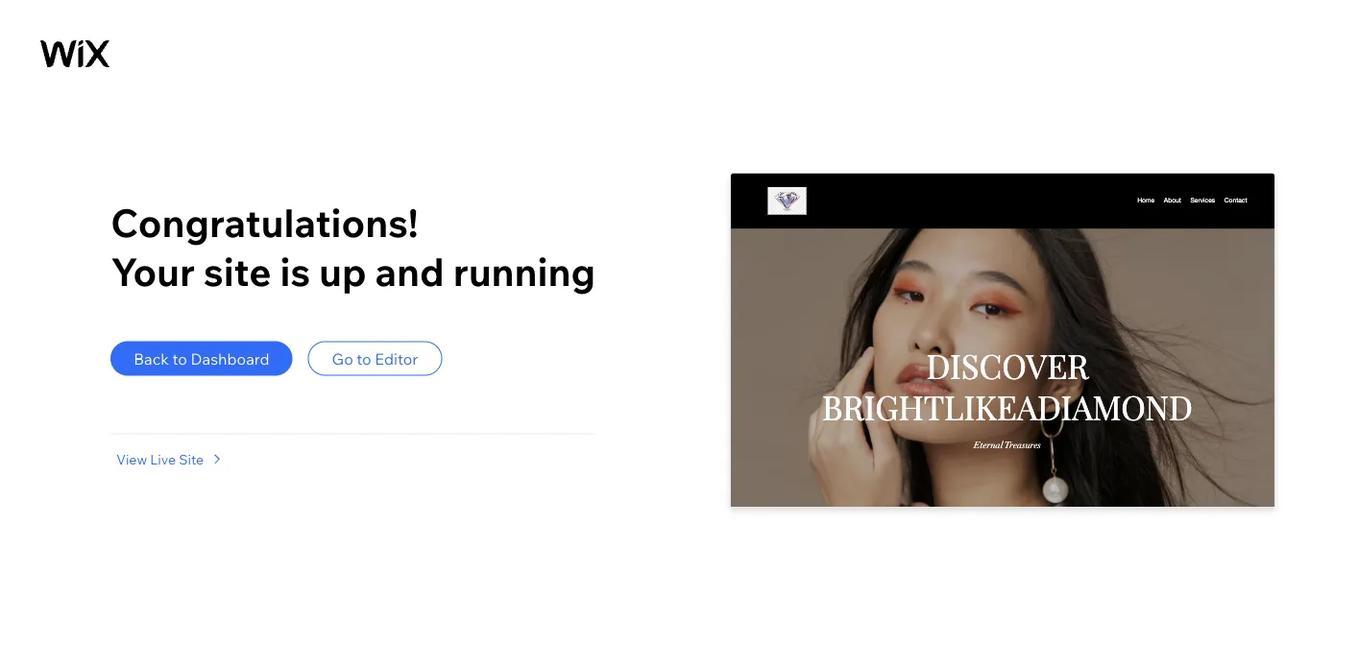 Task type: vqa. For each thing, say whether or not it's contained in the screenshot.
is
yes



Task type: describe. For each thing, give the bounding box(es) containing it.
view live site
[[116, 451, 204, 468]]

live
[[150, 451, 176, 468]]

is
[[280, 247, 310, 295]]

back to dashboard
[[134, 349, 269, 368]]

site
[[179, 451, 204, 468]]

running
[[453, 247, 596, 295]]

congratulations! your site is up and running
[[111, 198, 596, 295]]

to for back
[[172, 349, 187, 368]]

dashboard
[[191, 349, 269, 368]]

back
[[134, 349, 169, 368]]

up
[[319, 247, 366, 295]]

to for go
[[357, 349, 371, 368]]



Task type: locate. For each thing, give the bounding box(es) containing it.
0 horizontal spatial to
[[172, 349, 187, 368]]

go
[[332, 349, 353, 368]]

view
[[116, 451, 147, 468]]

to inside button
[[172, 349, 187, 368]]

to inside button
[[357, 349, 371, 368]]

your
[[111, 247, 195, 295]]

and
[[375, 247, 444, 295]]

site
[[204, 247, 271, 295]]

to right go
[[357, 349, 371, 368]]

2 to from the left
[[357, 349, 371, 368]]

1 to from the left
[[172, 349, 187, 368]]

to right back
[[172, 349, 187, 368]]

congratulations!
[[111, 198, 418, 247]]

go to editor button
[[308, 341, 442, 376]]

back to dashboard button
[[111, 341, 293, 376]]

go to editor
[[332, 349, 418, 368]]

home
[[73, 56, 111, 73]]

1 horizontal spatial to
[[357, 349, 371, 368]]

to
[[172, 349, 187, 368], [357, 349, 371, 368]]

editor
[[375, 349, 418, 368]]



